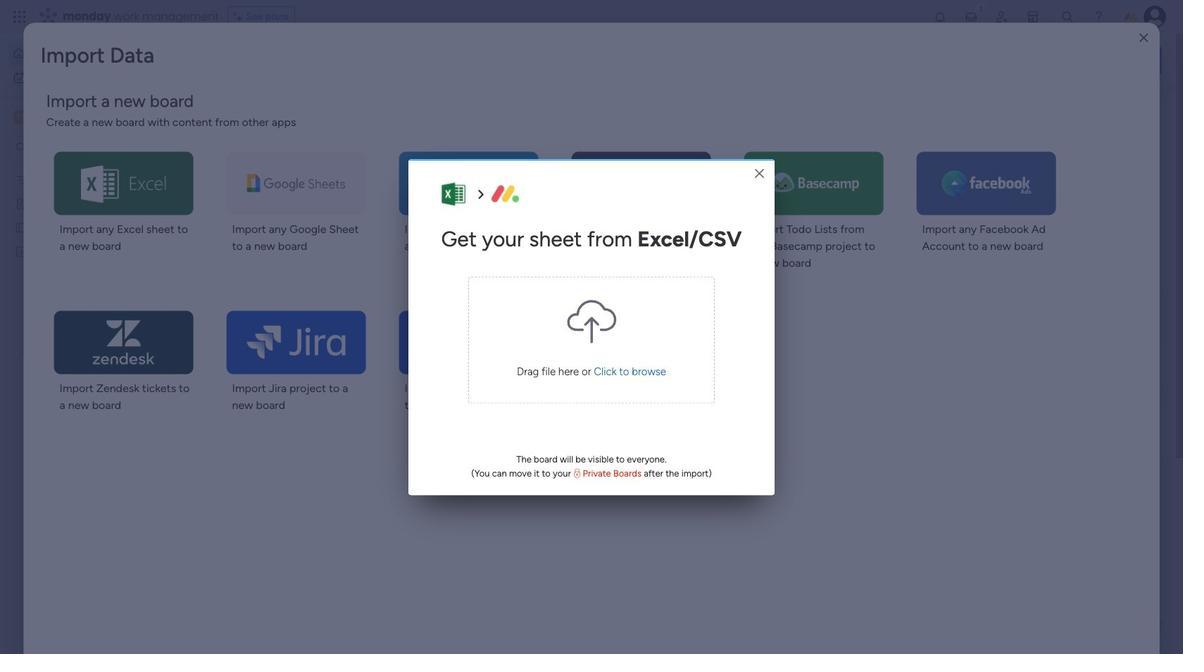 Task type: locate. For each thing, give the bounding box(es) containing it.
option down the "search in workspace" field
[[0, 167, 180, 169]]

option up workspace selection element at top left
[[8, 42, 171, 65]]

1 image
[[975, 1, 988, 17]]

private board image
[[15, 197, 28, 210]]

dapulse x slim image
[[755, 166, 764, 182]]

invite members image
[[995, 10, 1009, 24]]

see plans image
[[234, 9, 246, 25]]

quick search results list box
[[218, 132, 917, 491]]

component image
[[466, 279, 478, 292]]

dapulse private image
[[574, 469, 581, 479]]

select product image
[[13, 10, 27, 24]]

close recently visited image
[[218, 115, 235, 132]]

workspace selection element
[[13, 108, 118, 127]]

workspace image
[[13, 109, 27, 125]]

list box
[[0, 164, 180, 453]]

search everything image
[[1061, 10, 1075, 24]]

Search in workspace field
[[30, 139, 118, 155]]

public board image
[[15, 220, 28, 234]]

option
[[8, 42, 171, 65], [0, 167, 180, 169]]

close image
[[1140, 33, 1148, 43]]

help center element
[[951, 404, 1162, 460]]



Task type: describe. For each thing, give the bounding box(es) containing it.
component image
[[696, 279, 709, 292]]

update feed image
[[964, 10, 978, 24]]

help image
[[1092, 10, 1106, 24]]

public dashboard image
[[15, 244, 28, 258]]

notifications image
[[933, 10, 947, 24]]

1 vertical spatial option
[[0, 167, 180, 169]]

templates image image
[[964, 106, 1150, 204]]

0 vertical spatial option
[[8, 42, 171, 65]]

getting started element
[[951, 336, 1162, 393]]

monday marketplace image
[[1026, 10, 1040, 24]]

kendall parks image
[[1144, 6, 1167, 28]]



Task type: vqa. For each thing, say whether or not it's contained in the screenshot.
Quick search results LIST BOX
yes



